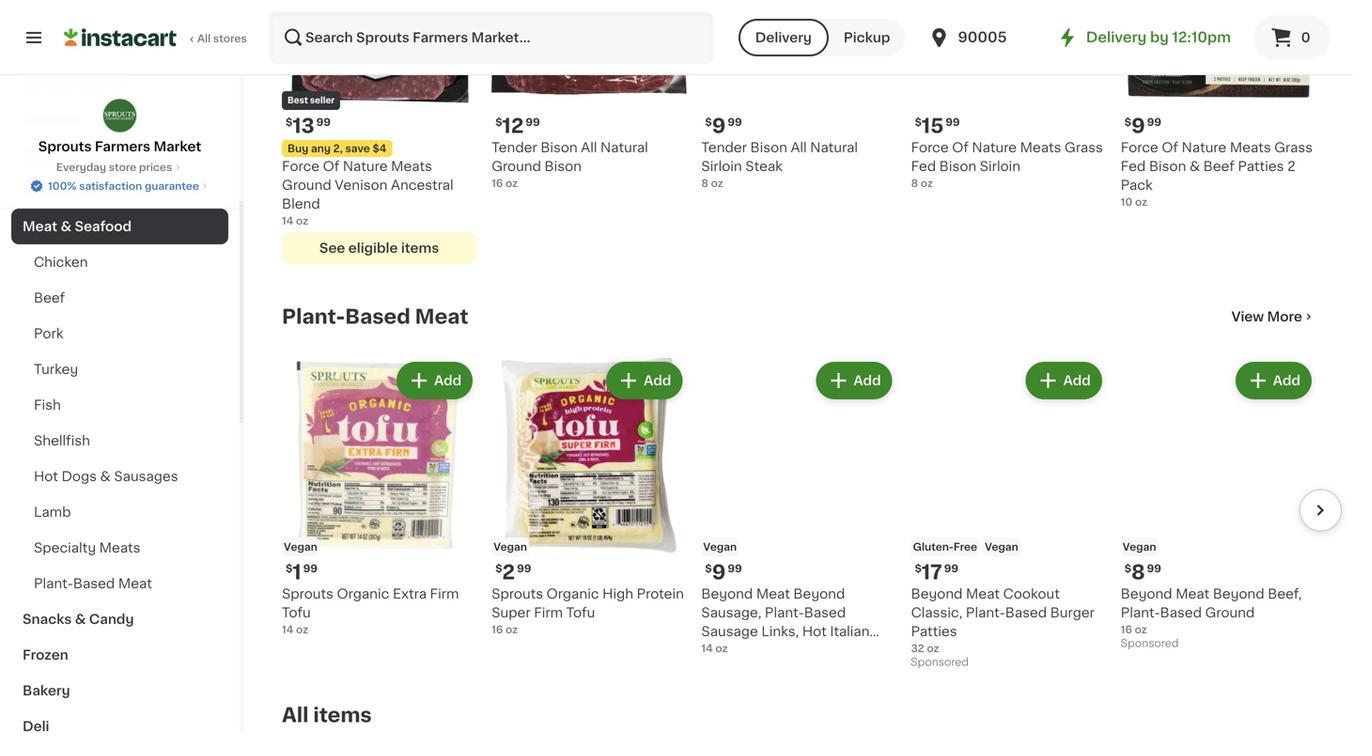 Task type: vqa. For each thing, say whether or not it's contained in the screenshot.


Task type: describe. For each thing, give the bounding box(es) containing it.
instacart logo image
[[64, 26, 177, 49]]

of for 9
[[1162, 141, 1179, 154]]

99 for buy any 2, save $4
[[316, 117, 331, 127]]

12:10pm
[[1173, 31, 1231, 44]]

seafood
[[75, 220, 132, 233]]

4 vegan from the left
[[985, 542, 1019, 552]]

1 horizontal spatial plant-based meat
[[282, 307, 469, 327]]

sprouts for sprouts organic extra firm tofu 14 oz
[[282, 588, 334, 601]]

vegan for 9
[[703, 542, 737, 552]]

patties inside beyond meat cookout classic, plant-based burger patties 32 oz
[[911, 625, 957, 638]]

99 for tender bison all natural ground bison
[[526, 117, 540, 127]]

snacks
[[23, 613, 72, 626]]

$4
[[373, 143, 387, 154]]

90005
[[958, 31, 1007, 44]]

grass for 15
[[1065, 141, 1103, 154]]

frozen link
[[11, 637, 228, 673]]

tender for 12
[[492, 141, 537, 154]]

sirloin inside force of nature meats grass fed bison sirloin 8 oz
[[980, 160, 1021, 173]]

add for 1
[[434, 374, 462, 387]]

sprouts farmers market link
[[38, 98, 201, 156]]

8 inside force of nature meats grass fed bison sirloin 8 oz
[[911, 178, 918, 188]]

1 horizontal spatial plant-based meat link
[[282, 305, 469, 328]]

0
[[1302, 31, 1311, 44]]

items inside button
[[401, 242, 439, 255]]

90005 button
[[928, 11, 1041, 64]]

sausage
[[702, 625, 758, 638]]

tender for 9
[[702, 141, 747, 154]]

delivery for delivery by 12:10pm
[[1086, 31, 1147, 44]]

lamb link
[[11, 494, 228, 530]]

oz inside tender bison all natural sirloin steak 8 oz
[[711, 178, 723, 188]]

more
[[1268, 310, 1303, 323]]

& for candy
[[75, 613, 86, 626]]

italian
[[830, 625, 870, 638]]

16 for 2
[[492, 625, 503, 635]]

blend
[[282, 197, 320, 211]]

all items
[[282, 705, 372, 725]]

best seller
[[288, 96, 335, 105]]

grass for 9
[[1275, 141, 1313, 154]]

$ for beyond meat beyond sausage, plant-based sausage links, hot italian style
[[705, 564, 712, 574]]

delivery by 12:10pm
[[1086, 31, 1231, 44]]

14 inside sprouts organic extra firm tofu 14 oz
[[282, 625, 294, 635]]

all stores link
[[64, 11, 248, 64]]

ancestral
[[391, 179, 454, 192]]

& for seafood
[[61, 220, 72, 233]]

oz inside beyond meat cookout classic, plant-based burger patties 32 oz
[[927, 644, 939, 654]]

see eligible items button
[[282, 232, 477, 264]]

force for 15
[[911, 141, 949, 154]]

5 add button from the left
[[1238, 364, 1310, 398]]

9 inside product group
[[712, 563, 726, 582]]

2,
[[333, 143, 343, 154]]

force of nature meats grass fed bison sirloin 8 oz
[[911, 141, 1103, 188]]

99 for beyond meat cookout classic, plant-based burger patties
[[944, 564, 959, 574]]

sprouts brands link
[[11, 66, 228, 102]]

5 beyond from the left
[[1213, 588, 1265, 601]]

farmers
[[95, 140, 150, 153]]

shellfish
[[34, 434, 90, 447]]

2 vertical spatial 14
[[702, 644, 713, 654]]

view more
[[1232, 310, 1303, 323]]

13
[[293, 116, 315, 136]]

sausages
[[114, 470, 178, 483]]

hot inside beyond meat beyond sausage, plant-based sausage links, hot italian style
[[803, 625, 827, 638]]

product group containing 1
[[282, 358, 477, 637]]

beyond meat cookout classic, plant-based burger patties 32 oz
[[911, 588, 1095, 654]]

meat & seafood link
[[11, 209, 228, 244]]

$ for tender bison all natural ground bison
[[496, 117, 502, 127]]

pickup
[[844, 31, 891, 44]]

eligible
[[349, 242, 398, 255]]

cookout
[[1003, 588, 1060, 601]]

product group containing 17
[[911, 358, 1106, 673]]

2 inside product group
[[502, 563, 515, 582]]

force inside force of nature meats ground venison ancestral blend 14 oz
[[282, 160, 320, 173]]

hot dogs & sausages
[[34, 470, 178, 483]]

item carousel region containing 13
[[256, 0, 1342, 275]]

1 vertical spatial beef
[[34, 291, 65, 305]]

by
[[1150, 31, 1169, 44]]

style
[[702, 644, 736, 657]]

bakery
[[23, 684, 70, 697]]

beyond for beyond meat beyond sausage, plant-based sausage links, hot italian style
[[702, 588, 753, 601]]

tender bison all natural ground bison 16 oz
[[492, 141, 648, 188]]

turkey
[[34, 363, 78, 376]]

vegan for 8
[[1123, 542, 1157, 552]]

$ for sprouts organic high protein super firm tofu
[[496, 564, 502, 574]]

99 for force of nature meats grass fed bison sirloin
[[946, 117, 960, 127]]

everyday store prices
[[56, 162, 172, 172]]

ground inside beyond meat beyond beef, plant-based ground 16 oz
[[1206, 606, 1255, 620]]

beyond for beyond meat beyond beef, plant-based ground 16 oz
[[1121, 588, 1173, 601]]

oz inside the tender bison all natural ground bison 16 oz
[[506, 178, 518, 188]]

force of nature meats ground venison ancestral blend 14 oz
[[282, 160, 454, 226]]

fed for 15
[[911, 160, 936, 173]]

ground for buy any 2, save $4
[[282, 179, 332, 192]]

0 button
[[1254, 15, 1331, 60]]

extra
[[393, 588, 427, 601]]

everyday
[[56, 162, 106, 172]]

dogs
[[62, 470, 97, 483]]

dairy & eggs
[[23, 149, 110, 162]]

$ for beyond meat beyond beef, plant-based ground
[[1125, 564, 1132, 574]]

pack
[[1121, 179, 1153, 192]]

10
[[1121, 197, 1133, 207]]

of for 15
[[952, 141, 969, 154]]

$ 9 99 for tender
[[705, 116, 742, 136]]

$ 9 99 inside product group
[[705, 563, 742, 582]]

bison inside tender bison all natural sirloin steak 8 oz
[[751, 141, 788, 154]]

plant- for beyond meat beyond sausage, plant-based sausage links, hot italian style
[[765, 606, 804, 620]]

view
[[1232, 310, 1264, 323]]

beverages
[[23, 184, 95, 197]]

stores
[[213, 33, 247, 44]]

99 for force of nature meats grass fed bison & beef patties 2 pack
[[1147, 117, 1162, 127]]

$ for buy any 2, save $4
[[286, 117, 293, 127]]

oz inside force of nature meats grass fed bison sirloin 8 oz
[[921, 178, 933, 188]]

brands
[[79, 77, 127, 90]]

$ 1 99
[[286, 563, 318, 582]]

links,
[[762, 625, 799, 638]]

snacks & candy
[[23, 613, 134, 626]]

lamb
[[34, 506, 71, 519]]

oz inside force of nature meats ground venison ancestral blend 14 oz
[[296, 216, 308, 226]]

sponsored badge image for 8
[[1121, 639, 1178, 650]]

vegan for 1
[[284, 542, 317, 552]]

sprouts organic extra firm tofu 14 oz
[[282, 588, 459, 635]]

nature for 15
[[972, 141, 1017, 154]]

0 horizontal spatial items
[[313, 705, 372, 725]]

meat inside beyond meat cookout classic, plant-based burger patties 32 oz
[[966, 588, 1000, 601]]

delivery by 12:10pm link
[[1056, 26, 1231, 49]]

dairy
[[23, 149, 59, 162]]

snacks & candy link
[[11, 602, 228, 637]]

item carousel region containing 1
[[256, 351, 1342, 689]]

dairy & eggs link
[[11, 137, 228, 173]]

32
[[911, 644, 925, 654]]

protein
[[637, 588, 684, 601]]

view more link
[[1232, 307, 1316, 326]]

chicken link
[[11, 244, 228, 280]]

natural for 9
[[810, 141, 858, 154]]

sprouts for sprouts brands
[[23, 77, 76, 90]]

0 horizontal spatial plant-based meat link
[[11, 566, 228, 602]]

organic for 2
[[547, 588, 599, 601]]

bison inside force of nature meats grass fed bison & beef patties 2 pack 10 oz
[[1149, 160, 1187, 173]]

produce link
[[11, 102, 228, 137]]

sprouts farmers market logo image
[[102, 98, 138, 133]]



Task type: locate. For each thing, give the bounding box(es) containing it.
0 vertical spatial ground
[[492, 160, 541, 173]]

ground inside the tender bison all natural ground bison 16 oz
[[492, 160, 541, 173]]

candy
[[89, 613, 134, 626]]

patties inside force of nature meats grass fed bison & beef patties 2 pack 10 oz
[[1238, 160, 1284, 173]]

16 down $ 8 99 on the bottom of page
[[1121, 625, 1133, 635]]

add button for 2
[[608, 364, 681, 398]]

$ 13 99
[[286, 116, 331, 136]]

$ 8 99
[[1125, 563, 1162, 582]]

1 horizontal spatial grass
[[1275, 141, 1313, 154]]

16 inside beyond meat beyond beef, plant-based ground 16 oz
[[1121, 625, 1133, 635]]

sprouts for sprouts organic high protein super firm tofu 16 oz
[[492, 588, 543, 601]]

of inside force of nature meats grass fed bison & beef patties 2 pack 10 oz
[[1162, 141, 1179, 154]]

plant- inside beyond meat cookout classic, plant-based burger patties 32 oz
[[966, 606, 1006, 620]]

99 inside $ 8 99
[[1147, 564, 1162, 574]]

bakery link
[[11, 673, 228, 709]]

9 up sausage,
[[712, 563, 726, 582]]

16 down the super
[[492, 625, 503, 635]]

& for eggs
[[62, 149, 73, 162]]

bison inside force of nature meats grass fed bison sirloin 8 oz
[[940, 160, 977, 173]]

prices
[[139, 162, 172, 172]]

force inside force of nature meats grass fed bison & beef patties 2 pack 10 oz
[[1121, 141, 1159, 154]]

$ 9 99 up tender bison all natural sirloin steak 8 oz
[[705, 116, 742, 136]]

1 horizontal spatial fed
[[1121, 160, 1146, 173]]

99 up pack
[[1147, 117, 1162, 127]]

0 horizontal spatial patties
[[911, 625, 957, 638]]

$ inside "$ 15 99"
[[915, 117, 922, 127]]

sprouts inside sprouts organic high protein super firm tofu 16 oz
[[492, 588, 543, 601]]

best
[[288, 96, 308, 105]]

2 vegan from the left
[[703, 542, 737, 552]]

any
[[311, 143, 331, 154]]

natural inside the tender bison all natural ground bison 16 oz
[[601, 141, 648, 154]]

1 add button from the left
[[399, 364, 471, 398]]

1 vertical spatial plant-based meat
[[34, 577, 152, 590]]

0 vertical spatial 2
[[1288, 160, 1296, 173]]

$ inside '$ 12 99'
[[496, 117, 502, 127]]

force of nature meats grass fed bison & beef patties 2 pack 10 oz
[[1121, 141, 1313, 207]]

of inside force of nature meats ground venison ancestral blend 14 oz
[[323, 160, 340, 173]]

oz inside sprouts organic high protein super firm tofu 16 oz
[[506, 625, 518, 635]]

force down buy
[[282, 160, 320, 173]]

1 horizontal spatial hot
[[803, 625, 827, 638]]

vegan up $ 8 99 on the bottom of page
[[1123, 542, 1157, 552]]

ground for 12
[[492, 160, 541, 173]]

3 add from the left
[[854, 374, 881, 387]]

9 up pack
[[1132, 116, 1146, 136]]

add button for 9
[[818, 364, 891, 398]]

beyond for beyond meat cookout classic, plant-based burger patties 32 oz
[[911, 588, 963, 601]]

specialty
[[34, 541, 96, 555]]

99 for beyond meat beyond sausage, plant-based sausage links, hot italian style
[[728, 564, 742, 574]]

tender inside the tender bison all natural ground bison 16 oz
[[492, 141, 537, 154]]

tofu
[[282, 606, 311, 620], [566, 606, 595, 620]]

sprouts organic high protein super firm tofu 16 oz
[[492, 588, 684, 635]]

based for beyond meat beyond sausage, plant-based sausage links, hot italian style
[[804, 606, 846, 620]]

sprouts up produce
[[23, 77, 76, 90]]

100% satisfaction guarantee
[[48, 181, 199, 191]]

all inside the tender bison all natural ground bison 16 oz
[[581, 141, 597, 154]]

$ inside $ 1 99
[[286, 564, 293, 574]]

save
[[345, 143, 370, 154]]

sausage,
[[702, 606, 762, 620]]

9 for tender
[[712, 116, 726, 136]]

see
[[319, 242, 345, 255]]

2 tender from the left
[[492, 141, 537, 154]]

0 horizontal spatial delivery
[[756, 31, 812, 44]]

1 horizontal spatial ground
[[492, 160, 541, 173]]

ground
[[492, 160, 541, 173], [282, 179, 332, 192], [1206, 606, 1255, 620]]

99
[[316, 117, 331, 127], [728, 117, 742, 127], [526, 117, 540, 127], [946, 117, 960, 127], [1147, 117, 1162, 127], [303, 564, 318, 574], [728, 564, 742, 574], [517, 564, 531, 574], [944, 564, 959, 574], [1147, 564, 1162, 574]]

$ 9 99 up pack
[[1125, 116, 1162, 136]]

Search field
[[271, 13, 712, 62]]

delivery
[[1086, 31, 1147, 44], [756, 31, 812, 44]]

2 beyond from the left
[[794, 588, 845, 601]]

organic
[[337, 588, 389, 601], [547, 588, 599, 601]]

$ 9 99 for force
[[1125, 116, 1162, 136]]

plant- down see
[[282, 307, 345, 327]]

sprouts down $ 1 99
[[282, 588, 334, 601]]

0 horizontal spatial firm
[[430, 588, 459, 601]]

plant-based meat down "eligible"
[[282, 307, 469, 327]]

1 item carousel region from the top
[[256, 0, 1342, 275]]

$ inside $ 8 99
[[1125, 564, 1132, 574]]

4 beyond from the left
[[1121, 588, 1173, 601]]

2 vertical spatial ground
[[1206, 606, 1255, 620]]

plant- up snacks on the bottom of the page
[[34, 577, 73, 590]]

1 horizontal spatial patties
[[1238, 160, 1284, 173]]

product group
[[282, 0, 477, 264], [282, 358, 477, 637], [492, 358, 687, 637], [702, 358, 896, 657], [911, 358, 1106, 673], [1121, 358, 1316, 654]]

meat left beef,
[[1176, 588, 1210, 601]]

99 right 12 on the left top
[[526, 117, 540, 127]]

1 horizontal spatial firm
[[534, 606, 563, 620]]

beyond up the classic,
[[911, 588, 963, 601]]

produce
[[23, 113, 80, 126]]

100% satisfaction guarantee button
[[29, 175, 210, 194]]

organic left extra on the left bottom of page
[[337, 588, 389, 601]]

0 horizontal spatial nature
[[343, 160, 388, 173]]

beyond inside beyond meat cookout classic, plant-based burger patties 32 oz
[[911, 588, 963, 601]]

0 horizontal spatial beef
[[34, 291, 65, 305]]

ground inside force of nature meats ground venison ancestral blend 14 oz
[[282, 179, 332, 192]]

pork
[[34, 327, 63, 340]]

grass inside force of nature meats grass fed bison & beef patties 2 pack 10 oz
[[1275, 141, 1313, 154]]

high
[[603, 588, 634, 601]]

3 add button from the left
[[818, 364, 891, 398]]

1 tender from the left
[[702, 141, 747, 154]]

8
[[702, 178, 709, 188], [911, 178, 918, 188], [1132, 563, 1145, 582]]

grass inside force of nature meats grass fed bison sirloin 8 oz
[[1065, 141, 1103, 154]]

$ inside $ 13 99
[[286, 117, 293, 127]]

sprouts
[[23, 77, 76, 90], [38, 140, 92, 153], [282, 588, 334, 601], [492, 588, 543, 601]]

buy any 2, save $4
[[288, 143, 387, 154]]

frozen
[[23, 649, 68, 662]]

meats inside force of nature meats ground venison ancestral blend 14 oz
[[391, 160, 432, 173]]

turkey link
[[11, 352, 228, 387]]

buy
[[288, 143, 309, 154]]

3 vegan from the left
[[494, 542, 527, 552]]

tofu down 1
[[282, 606, 311, 620]]

0 vertical spatial items
[[401, 242, 439, 255]]

2 horizontal spatial ground
[[1206, 606, 1255, 620]]

1 vertical spatial items
[[313, 705, 372, 725]]

burger
[[1051, 606, 1095, 620]]

meats inside force of nature meats grass fed bison sirloin 8 oz
[[1020, 141, 1062, 154]]

based down $ 8 99 on the bottom of page
[[1161, 606, 1202, 620]]

beyond down $ 8 99 on the bottom of page
[[1121, 588, 1173, 601]]

tofu inside sprouts organic high protein super firm tofu 16 oz
[[566, 606, 595, 620]]

sprouts brands
[[23, 77, 127, 90]]

beef link
[[11, 280, 228, 316]]

0 horizontal spatial sirloin
[[702, 160, 742, 173]]

plant-based meat link
[[282, 305, 469, 328], [11, 566, 228, 602]]

beef
[[1204, 160, 1235, 173], [34, 291, 65, 305]]

1 horizontal spatial sponsored badge image
[[1121, 639, 1178, 650]]

99 for sprouts organic extra firm tofu
[[303, 564, 318, 574]]

meats for 15
[[1020, 141, 1062, 154]]

plant-based meat down specialty meats
[[34, 577, 152, 590]]

2 horizontal spatial 8
[[1132, 563, 1145, 582]]

1 add from the left
[[434, 374, 462, 387]]

1 vertical spatial plant-based meat link
[[11, 566, 228, 602]]

$ inside $ 17 99
[[915, 564, 922, 574]]

1 horizontal spatial nature
[[972, 141, 1017, 154]]

tender bison all natural sirloin steak 8 oz
[[702, 141, 858, 188]]

delivery left the pickup button
[[756, 31, 812, 44]]

organic inside sprouts organic high protein super firm tofu 16 oz
[[547, 588, 599, 601]]

nature inside force of nature meats ground venison ancestral blend 14 oz
[[343, 160, 388, 173]]

sponsored badge image for 17
[[911, 658, 968, 668]]

99 up the super
[[517, 564, 531, 574]]

1 horizontal spatial natural
[[810, 141, 858, 154]]

14 inside force of nature meats ground venison ancestral blend 14 oz
[[282, 216, 294, 226]]

& inside force of nature meats grass fed bison & beef patties 2 pack 10 oz
[[1190, 160, 1200, 173]]

tender up steak
[[702, 141, 747, 154]]

2 horizontal spatial force
[[1121, 141, 1159, 154]]

oz inside sprouts organic extra firm tofu 14 oz
[[296, 625, 308, 635]]

99 inside '$ 12 99'
[[526, 117, 540, 127]]

item carousel region
[[256, 0, 1342, 275], [256, 351, 1342, 689]]

1 grass from the left
[[1065, 141, 1103, 154]]

gluten-free vegan
[[913, 542, 1019, 552]]

1 natural from the left
[[810, 141, 858, 154]]

plant- for beyond meat beyond beef, plant-based ground 16 oz
[[1121, 606, 1161, 620]]

vegan up $ 2 99 at the left bottom of page
[[494, 542, 527, 552]]

sprouts farmers market
[[38, 140, 201, 153]]

1 horizontal spatial tender
[[702, 141, 747, 154]]

meat up snacks & candy link
[[118, 577, 152, 590]]

0 horizontal spatial plant-based meat
[[34, 577, 152, 590]]

$ for force of nature meats grass fed bison sirloin
[[915, 117, 922, 127]]

beyond up sausage,
[[702, 588, 753, 601]]

beyond left beef,
[[1213, 588, 1265, 601]]

2
[[1288, 160, 1296, 173], [502, 563, 515, 582]]

$ 15 99
[[915, 116, 960, 136]]

sirloin inside tender bison all natural sirloin steak 8 oz
[[702, 160, 742, 173]]

fed inside force of nature meats grass fed bison & beef patties 2 pack 10 oz
[[1121, 160, 1146, 173]]

vegan up sausage,
[[703, 542, 737, 552]]

plant- right the classic,
[[966, 606, 1006, 620]]

0 horizontal spatial 2
[[502, 563, 515, 582]]

beyond up italian
[[794, 588, 845, 601]]

0 vertical spatial item carousel region
[[256, 0, 1342, 275]]

1 vertical spatial item carousel region
[[256, 351, 1342, 689]]

1 organic from the left
[[337, 588, 389, 601]]

meats for 9
[[1230, 141, 1271, 154]]

1 horizontal spatial of
[[952, 141, 969, 154]]

meat down beverages
[[23, 220, 57, 233]]

based down specialty meats
[[73, 577, 115, 590]]

sprouts inside sprouts organic extra firm tofu 14 oz
[[282, 588, 334, 601]]

$ for beyond meat cookout classic, plant-based burger patties
[[915, 564, 922, 574]]

tofu inside sprouts organic extra firm tofu 14 oz
[[282, 606, 311, 620]]

99 right 15 at top right
[[946, 117, 960, 127]]

hot right links,
[[803, 625, 827, 638]]

natural inside tender bison all natural sirloin steak 8 oz
[[810, 141, 858, 154]]

0 horizontal spatial sponsored badge image
[[911, 658, 968, 668]]

force inside force of nature meats grass fed bison sirloin 8 oz
[[911, 141, 949, 154]]

99 inside "$ 15 99"
[[946, 117, 960, 127]]

pork link
[[11, 316, 228, 352]]

100%
[[48, 181, 77, 191]]

0 vertical spatial firm
[[430, 588, 459, 601]]

99 up beyond meat beyond beef, plant-based ground 16 oz on the bottom of the page
[[1147, 564, 1162, 574]]

delivery for delivery
[[756, 31, 812, 44]]

2 organic from the left
[[547, 588, 599, 601]]

1 horizontal spatial items
[[401, 242, 439, 255]]

4 add from the left
[[1064, 374, 1091, 387]]

nature inside force of nature meats grass fed bison & beef patties 2 pack 10 oz
[[1182, 141, 1227, 154]]

product group containing 8
[[1121, 358, 1316, 654]]

tender down 12 on the left top
[[492, 141, 537, 154]]

15
[[922, 116, 944, 136]]

1 horizontal spatial 2
[[1288, 160, 1296, 173]]

based down see eligible items
[[345, 307, 411, 327]]

1 beyond from the left
[[702, 588, 753, 601]]

0 vertical spatial hot
[[34, 470, 58, 483]]

0 horizontal spatial ground
[[282, 179, 332, 192]]

plant-
[[282, 307, 345, 327], [34, 577, 73, 590], [765, 606, 804, 620], [966, 606, 1006, 620], [1121, 606, 1161, 620]]

patties
[[1238, 160, 1284, 173], [911, 625, 957, 638]]

12
[[502, 116, 524, 136]]

add for 2
[[644, 374, 671, 387]]

0 horizontal spatial fed
[[911, 160, 936, 173]]

meat inside beyond meat beyond sausage, plant-based sausage links, hot italian style
[[756, 588, 790, 601]]

fed up pack
[[1121, 160, 1146, 173]]

all stores
[[197, 33, 247, 44]]

0 vertical spatial patties
[[1238, 160, 1284, 173]]

16 inside the tender bison all natural ground bison 16 oz
[[492, 178, 503, 188]]

2 item carousel region from the top
[[256, 351, 1342, 689]]

1 vertical spatial patties
[[911, 625, 957, 638]]

16 down 12 on the left top
[[492, 178, 503, 188]]

meats for buy any 2, save $4
[[391, 160, 432, 173]]

$ 9 99
[[705, 116, 742, 136], [1125, 116, 1162, 136], [705, 563, 742, 582]]

plant- inside beyond meat beyond beef, plant-based ground 16 oz
[[1121, 606, 1161, 620]]

meat down see eligible items button
[[415, 307, 469, 327]]

99 inside $ 1 99
[[303, 564, 318, 574]]

8 inside product group
[[1132, 563, 1145, 582]]

product group containing 13
[[282, 0, 477, 264]]

1 horizontal spatial sirloin
[[980, 160, 1021, 173]]

plant- inside beyond meat beyond sausage, plant-based sausage links, hot italian style
[[765, 606, 804, 620]]

store
[[109, 162, 136, 172]]

$ 9 99 up sausage,
[[705, 563, 742, 582]]

99 inside $ 2 99
[[517, 564, 531, 574]]

organic left "high"
[[547, 588, 599, 601]]

force up pack
[[1121, 141, 1159, 154]]

meat left cookout
[[966, 588, 1000, 601]]

vegan right the free at the right bottom
[[985, 542, 1019, 552]]

9 up tender bison all natural sirloin steak 8 oz
[[712, 116, 726, 136]]

based up italian
[[804, 606, 846, 620]]

meat up links,
[[756, 588, 790, 601]]

$ for force of nature meats grass fed bison & beef patties 2 pack
[[1125, 117, 1132, 127]]

$ 12 99
[[496, 116, 540, 136]]

None search field
[[269, 11, 714, 64]]

16 for 8
[[1121, 625, 1133, 635]]

14 down sausage
[[702, 644, 713, 654]]

beverages link
[[11, 173, 228, 209]]

super
[[492, 606, 531, 620]]

delivery left by
[[1086, 31, 1147, 44]]

1 horizontal spatial beef
[[1204, 160, 1235, 173]]

2 inside force of nature meats grass fed bison & beef patties 2 pack 10 oz
[[1288, 160, 1296, 173]]

force down 15 at top right
[[911, 141, 949, 154]]

market
[[154, 140, 201, 153]]

0 horizontal spatial grass
[[1065, 141, 1103, 154]]

1 horizontal spatial organic
[[547, 588, 599, 601]]

1 vertical spatial sponsored badge image
[[911, 658, 968, 668]]

fed inside force of nature meats grass fed bison sirloin 8 oz
[[911, 160, 936, 173]]

seller
[[310, 96, 335, 105]]

specialty meats link
[[11, 530, 228, 566]]

sprouts up everyday
[[38, 140, 92, 153]]

sponsored badge image down beyond meat beyond beef, plant-based ground 16 oz on the bottom of the page
[[1121, 639, 1178, 650]]

2 grass from the left
[[1275, 141, 1313, 154]]

1 horizontal spatial force
[[911, 141, 949, 154]]

sponsored badge image
[[1121, 639, 1178, 650], [911, 658, 968, 668]]

plant- up links,
[[765, 606, 804, 620]]

2 horizontal spatial nature
[[1182, 141, 1227, 154]]

specialty meats
[[34, 541, 141, 555]]

based inside beyond meat beyond beef, plant-based ground 16 oz
[[1161, 606, 1202, 620]]

2 add from the left
[[644, 374, 671, 387]]

oz
[[711, 178, 723, 188], [506, 178, 518, 188], [921, 178, 933, 188], [1135, 197, 1148, 207], [296, 216, 308, 226], [296, 625, 308, 635], [506, 625, 518, 635], [1135, 625, 1147, 635], [716, 644, 728, 654], [927, 644, 939, 654]]

17
[[922, 563, 943, 582]]

1 horizontal spatial tofu
[[566, 606, 595, 620]]

14 down 1
[[282, 625, 294, 635]]

$ for sprouts organic extra firm tofu
[[286, 564, 293, 574]]

fed down 15 at top right
[[911, 160, 936, 173]]

plant-based meat link down "eligible"
[[282, 305, 469, 328]]

3 beyond from the left
[[911, 588, 963, 601]]

1 vertical spatial 2
[[502, 563, 515, 582]]

beyond meat beyond sausage, plant-based sausage links, hot italian style
[[702, 588, 870, 657]]

$ 2 99
[[496, 563, 531, 582]]

1 vertical spatial firm
[[534, 606, 563, 620]]

tender inside tender bison all natural sirloin steak 8 oz
[[702, 141, 747, 154]]

1 sirloin from the left
[[702, 160, 742, 173]]

organic inside sprouts organic extra firm tofu 14 oz
[[337, 588, 389, 601]]

based
[[345, 307, 411, 327], [73, 577, 115, 590], [804, 606, 846, 620], [1006, 606, 1047, 620], [1161, 606, 1202, 620]]

2 natural from the left
[[601, 141, 648, 154]]

nature for 9
[[1182, 141, 1227, 154]]

add
[[434, 374, 462, 387], [644, 374, 671, 387], [854, 374, 881, 387], [1064, 374, 1091, 387], [1273, 374, 1301, 387]]

product group containing 2
[[492, 358, 687, 637]]

beef,
[[1268, 588, 1302, 601]]

0 horizontal spatial force
[[282, 160, 320, 173]]

1
[[293, 563, 301, 582]]

sprouts up the super
[[492, 588, 543, 601]]

0 vertical spatial sponsored badge image
[[1121, 639, 1178, 650]]

firm right the super
[[534, 606, 563, 620]]

1 fed from the left
[[911, 160, 936, 173]]

plant-based meat link up candy
[[11, 566, 228, 602]]

9 for force
[[1132, 116, 1146, 136]]

99 up sausage,
[[728, 564, 742, 574]]

99 inside $ 13 99
[[316, 117, 331, 127]]

0 horizontal spatial natural
[[601, 141, 648, 154]]

firm inside sprouts organic high protein super firm tofu 16 oz
[[534, 606, 563, 620]]

16
[[492, 178, 503, 188], [492, 625, 503, 635], [1121, 625, 1133, 635]]

free
[[954, 542, 978, 552]]

fed for 9
[[1121, 160, 1146, 173]]

$ for tender bison all natural sirloin steak
[[705, 117, 712, 127]]

99 up tender bison all natural sirloin steak 8 oz
[[728, 117, 742, 127]]

natural for 12
[[601, 141, 648, 154]]

0 vertical spatial beef
[[1204, 160, 1235, 173]]

grass
[[1065, 141, 1103, 154], [1275, 141, 1313, 154]]

16 inside sprouts organic high protein super firm tofu 16 oz
[[492, 625, 503, 635]]

1 vegan from the left
[[284, 542, 317, 552]]

sprouts for sprouts farmers market
[[38, 140, 92, 153]]

2 sirloin from the left
[[980, 160, 1021, 173]]

based for beyond meat cookout classic, plant-based burger patties 32 oz
[[1006, 606, 1047, 620]]

99 right 17
[[944, 564, 959, 574]]

0 vertical spatial 14
[[282, 216, 294, 226]]

0 vertical spatial plant-based meat
[[282, 307, 469, 327]]

natural
[[810, 141, 858, 154], [601, 141, 648, 154]]

0 horizontal spatial hot
[[34, 470, 58, 483]]

hot
[[34, 470, 58, 483], [803, 625, 827, 638]]

sponsored badge image down 32
[[911, 658, 968, 668]]

1 vertical spatial hot
[[803, 625, 827, 638]]

add button for 1
[[399, 364, 471, 398]]

5 add from the left
[[1273, 374, 1301, 387]]

chicken
[[34, 256, 88, 269]]

99 right the '13'
[[316, 117, 331, 127]]

pickup button
[[829, 19, 906, 56]]

1 vertical spatial ground
[[282, 179, 332, 192]]

99 right 1
[[303, 564, 318, 574]]

99 for sprouts organic high protein super firm tofu
[[517, 564, 531, 574]]

0 horizontal spatial 8
[[702, 178, 709, 188]]

1 tofu from the left
[[282, 606, 311, 620]]

$ inside $ 2 99
[[496, 564, 502, 574]]

99 inside $ 17 99
[[944, 564, 959, 574]]

based for beyond meat beyond beef, plant-based ground 16 oz
[[1161, 606, 1202, 620]]

$ 17 99
[[915, 563, 959, 582]]

delivery inside button
[[756, 31, 812, 44]]

meat
[[23, 220, 57, 233], [415, 307, 469, 327], [118, 577, 152, 590], [756, 588, 790, 601], [966, 588, 1000, 601], [1176, 588, 1210, 601]]

beef inside force of nature meats grass fed bison & beef patties 2 pack 10 oz
[[1204, 160, 1235, 173]]

plant- for beyond meat cookout classic, plant-based burger patties 32 oz
[[966, 606, 1006, 620]]

firm right extra on the left bottom of page
[[430, 588, 459, 601]]

2 tofu from the left
[[566, 606, 595, 620]]

99 for beyond meat beyond beef, plant-based ground
[[1147, 564, 1162, 574]]

2 fed from the left
[[1121, 160, 1146, 173]]

2 add button from the left
[[608, 364, 681, 398]]

2 horizontal spatial of
[[1162, 141, 1179, 154]]

tofu right the super
[[566, 606, 595, 620]]

all inside tender bison all natural sirloin steak 8 oz
[[791, 141, 807, 154]]

guarantee
[[145, 181, 199, 191]]

vegan for 2
[[494, 542, 527, 552]]

service type group
[[739, 19, 906, 56]]

8 inside tender bison all natural sirloin steak 8 oz
[[702, 178, 709, 188]]

1 horizontal spatial delivery
[[1086, 31, 1147, 44]]

based inside beyond meat cookout classic, plant-based burger patties 32 oz
[[1006, 606, 1047, 620]]

0 horizontal spatial tofu
[[282, 606, 311, 620]]

oz inside force of nature meats grass fed bison & beef patties 2 pack 10 oz
[[1135, 197, 1148, 207]]

add button
[[399, 364, 471, 398], [608, 364, 681, 398], [818, 364, 891, 398], [1028, 364, 1100, 398], [1238, 364, 1310, 398]]

based inside beyond meat beyond sausage, plant-based sausage links, hot italian style
[[804, 606, 846, 620]]

vegan up $ 1 99
[[284, 542, 317, 552]]

5 vegan from the left
[[1123, 542, 1157, 552]]

4 add button from the left
[[1028, 364, 1100, 398]]

organic for 1
[[337, 588, 389, 601]]

hot left dogs
[[34, 470, 58, 483]]

firm inside sprouts organic extra firm tofu 14 oz
[[430, 588, 459, 601]]

nature inside force of nature meats grass fed bison sirloin 8 oz
[[972, 141, 1017, 154]]

0 horizontal spatial tender
[[492, 141, 537, 154]]

1 horizontal spatial 8
[[911, 178, 918, 188]]

plant- down $ 8 99 on the bottom of page
[[1121, 606, 1161, 620]]

of inside force of nature meats grass fed bison sirloin 8 oz
[[952, 141, 969, 154]]

force for 9
[[1121, 141, 1159, 154]]

based down cookout
[[1006, 606, 1047, 620]]

0 horizontal spatial of
[[323, 160, 340, 173]]

0 vertical spatial plant-based meat link
[[282, 305, 469, 328]]

0 horizontal spatial organic
[[337, 588, 389, 601]]

meats inside force of nature meats grass fed bison & beef patties 2 pack 10 oz
[[1230, 141, 1271, 154]]

add for 9
[[854, 374, 881, 387]]

99 for tender bison all natural sirloin steak
[[728, 117, 742, 127]]

product group containing 9
[[702, 358, 896, 657]]

1 vertical spatial 14
[[282, 625, 294, 635]]

oz inside beyond meat beyond beef, plant-based ground 16 oz
[[1135, 625, 1147, 635]]

14 down blend
[[282, 216, 294, 226]]

meat inside beyond meat beyond beef, plant-based ground 16 oz
[[1176, 588, 1210, 601]]



